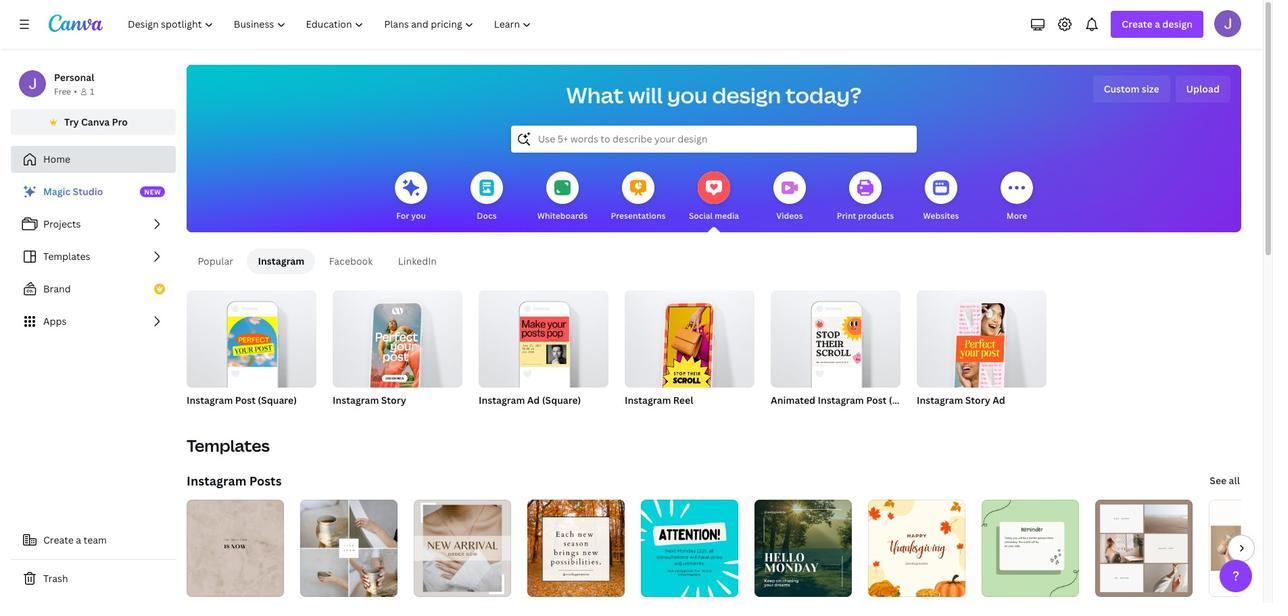 Task type: describe. For each thing, give the bounding box(es) containing it.
all
[[1229, 475, 1240, 488]]

ad inside group
[[993, 394, 1005, 407]]

ad inside group
[[527, 394, 540, 407]]

social
[[689, 210, 713, 222]]

upload
[[1186, 82, 1220, 95]]

for you button
[[395, 162, 427, 233]]

facebook button
[[318, 249, 384, 275]]

instagram reel group
[[625, 285, 755, 425]]

instagram posts
[[187, 473, 282, 490]]

what will you design today?
[[566, 80, 862, 110]]

social media button
[[689, 162, 739, 233]]

personal
[[54, 71, 94, 84]]

docs button
[[471, 162, 503, 233]]

Search search field
[[538, 126, 890, 152]]

see all
[[1210, 475, 1240, 488]]

docs
[[477, 210, 497, 222]]

create a design button
[[1111, 11, 1204, 38]]

popular
[[198, 255, 233, 268]]

instagram story ad group
[[917, 285, 1047, 425]]

instagram for instagram story
[[333, 394, 379, 407]]

home
[[43, 153, 70, 166]]

group for instagram reel
[[625, 285, 755, 396]]

instagram reel
[[625, 394, 693, 407]]

group for instagram story ad
[[917, 285, 1047, 396]]

group for instagram post (square)
[[187, 285, 316, 388]]

(square) for instagram ad (square)
[[542, 394, 581, 407]]

products
[[858, 210, 894, 222]]

try canva pro
[[64, 116, 128, 128]]

whiteboards button
[[537, 162, 588, 233]]

create a team
[[43, 534, 107, 547]]

group for instagram ad (square)
[[479, 285, 609, 388]]

projects link
[[11, 211, 176, 238]]

posts
[[249, 473, 282, 490]]

instagram ad (square)
[[479, 394, 581, 407]]

templates inside 'templates' link
[[43, 250, 90, 263]]

instagram for instagram
[[258, 255, 304, 268]]

social media
[[689, 210, 739, 222]]

animated instagram post (square) group
[[771, 285, 928, 425]]

free
[[54, 86, 71, 97]]

popular button
[[187, 249, 244, 275]]

group for instagram story
[[333, 285, 463, 396]]

animated instagram post (square)
[[771, 394, 928, 407]]

custom size button
[[1093, 76, 1170, 103]]

size
[[1142, 82, 1159, 95]]

reel
[[673, 394, 693, 407]]

create a team button
[[11, 527, 176, 554]]

brand link
[[11, 276, 176, 303]]

facebook
[[329, 255, 373, 268]]

more button
[[1001, 162, 1033, 233]]

1
[[90, 86, 94, 97]]

instagram ad (square) group
[[479, 285, 609, 425]]

instagram post (square) group
[[187, 285, 316, 425]]

animated
[[771, 394, 816, 407]]

design inside dropdown button
[[1163, 18, 1193, 30]]

instagram for instagram posts
[[187, 473, 246, 490]]

(square) for instagram post (square)
[[258, 394, 297, 407]]

what
[[566, 80, 624, 110]]

print products
[[837, 210, 894, 222]]

new
[[144, 187, 161, 197]]

more
[[1007, 210, 1027, 222]]

list containing magic studio
[[11, 179, 176, 335]]

create a design
[[1122, 18, 1193, 30]]



Task type: vqa. For each thing, say whether or not it's contained in the screenshot.
Instagram Story 'GROUP'
yes



Task type: locate. For each thing, give the bounding box(es) containing it.
see
[[1210, 475, 1227, 488]]

3 group from the left
[[479, 285, 609, 388]]

linkedin button
[[387, 249, 448, 275]]

upload button
[[1176, 76, 1231, 103]]

post inside "group"
[[235, 394, 256, 407]]

instagram for instagram post (square)
[[187, 394, 233, 407]]

create inside button
[[43, 534, 74, 547]]

you inside button
[[411, 210, 426, 222]]

try
[[64, 116, 79, 128]]

custom size
[[1104, 82, 1159, 95]]

create left team
[[43, 534, 74, 547]]

today?
[[786, 80, 862, 110]]

design left jacob simon image
[[1163, 18, 1193, 30]]

0 horizontal spatial ad
[[527, 394, 540, 407]]

a left team
[[76, 534, 81, 547]]

templates link
[[11, 243, 176, 270]]

templates down projects
[[43, 250, 90, 263]]

instagram story ad
[[917, 394, 1005, 407]]

story inside group
[[381, 394, 406, 407]]

1 horizontal spatial post
[[866, 394, 887, 407]]

(square) inside "group"
[[258, 394, 297, 407]]

1 vertical spatial templates
[[187, 435, 270, 457]]

a inside create a team button
[[76, 534, 81, 547]]

a for team
[[76, 534, 81, 547]]

design up the search "search box"
[[712, 80, 781, 110]]

create inside dropdown button
[[1122, 18, 1153, 30]]

0 horizontal spatial story
[[381, 394, 406, 407]]

1 horizontal spatial story
[[965, 394, 991, 407]]

you right will
[[667, 80, 708, 110]]

instagram post (square)
[[187, 394, 297, 407]]

6 group from the left
[[917, 285, 1047, 396]]

see all link
[[1209, 468, 1242, 495]]

templates
[[43, 250, 90, 263], [187, 435, 270, 457]]

1 (square) from the left
[[258, 394, 297, 407]]

try canva pro button
[[11, 110, 176, 135]]

websites button
[[923, 162, 959, 233]]

2 group from the left
[[333, 285, 463, 396]]

a inside create a design dropdown button
[[1155, 18, 1160, 30]]

group
[[187, 285, 316, 388], [333, 285, 463, 396], [479, 285, 609, 388], [625, 285, 755, 396], [771, 285, 901, 388], [917, 285, 1047, 396]]

trash link
[[11, 566, 176, 593]]

will
[[628, 80, 663, 110]]

custom
[[1104, 82, 1140, 95]]

print
[[837, 210, 856, 222]]

0 vertical spatial a
[[1155, 18, 1160, 30]]

you
[[667, 80, 708, 110], [411, 210, 426, 222]]

0 horizontal spatial post
[[235, 394, 256, 407]]

instagram inside "group"
[[187, 394, 233, 407]]

5 group from the left
[[771, 285, 901, 388]]

2 story from the left
[[965, 394, 991, 407]]

1 ad from the left
[[527, 394, 540, 407]]

for
[[396, 210, 409, 222]]

canva
[[81, 116, 110, 128]]

trash
[[43, 573, 68, 586]]

create for create a design
[[1122, 18, 1153, 30]]

1 vertical spatial design
[[712, 80, 781, 110]]

1 horizontal spatial you
[[667, 80, 708, 110]]

instagram
[[258, 255, 304, 268], [187, 394, 233, 407], [333, 394, 379, 407], [479, 394, 525, 407], [625, 394, 671, 407], [818, 394, 864, 407], [917, 394, 963, 407], [187, 473, 246, 490]]

story for instagram story
[[381, 394, 406, 407]]

group for animated instagram post (square)
[[771, 285, 901, 388]]

magic
[[43, 185, 71, 198]]

0 horizontal spatial design
[[712, 80, 781, 110]]

(square)
[[258, 394, 297, 407], [542, 394, 581, 407], [889, 394, 928, 407]]

apps
[[43, 315, 67, 328]]

1 group from the left
[[187, 285, 316, 388]]

list
[[11, 179, 176, 335]]

1 horizontal spatial a
[[1155, 18, 1160, 30]]

1 horizontal spatial create
[[1122, 18, 1153, 30]]

templates up instagram posts link at the left bottom of page
[[187, 435, 270, 457]]

instagram inside group
[[917, 394, 963, 407]]

post
[[235, 394, 256, 407], [866, 394, 887, 407]]

0 horizontal spatial create
[[43, 534, 74, 547]]

instagram inside group
[[625, 394, 671, 407]]

2 horizontal spatial (square)
[[889, 394, 928, 407]]

1 vertical spatial a
[[76, 534, 81, 547]]

1 story from the left
[[381, 394, 406, 407]]

story
[[381, 394, 406, 407], [965, 394, 991, 407]]

magic studio
[[43, 185, 103, 198]]

0 horizontal spatial (square)
[[258, 394, 297, 407]]

instagram posts link
[[187, 473, 282, 490]]

1 horizontal spatial (square)
[[542, 394, 581, 407]]

design
[[1163, 18, 1193, 30], [712, 80, 781, 110]]

videos
[[776, 210, 803, 222]]

pro
[[112, 116, 128, 128]]

0 vertical spatial you
[[667, 80, 708, 110]]

2 (square) from the left
[[542, 394, 581, 407]]

presentations button
[[611, 162, 666, 233]]

story inside group
[[965, 394, 991, 407]]

post inside group
[[866, 394, 887, 407]]

instagram for instagram story ad
[[917, 394, 963, 407]]

videos button
[[774, 162, 806, 233]]

apps link
[[11, 308, 176, 335]]

linkedin
[[398, 255, 437, 268]]

0 vertical spatial create
[[1122, 18, 1153, 30]]

studio
[[73, 185, 103, 198]]

a up the size
[[1155, 18, 1160, 30]]

0 horizontal spatial a
[[76, 534, 81, 547]]

instagram story group
[[333, 285, 463, 425]]

whiteboards
[[537, 210, 588, 222]]

instagram inside button
[[258, 255, 304, 268]]

instagram story
[[333, 394, 406, 407]]

1 vertical spatial create
[[43, 534, 74, 547]]

media
[[715, 210, 739, 222]]

0 horizontal spatial you
[[411, 210, 426, 222]]

free •
[[54, 86, 77, 97]]

2 ad from the left
[[993, 394, 1005, 407]]

create up custom size
[[1122, 18, 1153, 30]]

top level navigation element
[[119, 11, 543, 38]]

0 vertical spatial templates
[[43, 250, 90, 263]]

instagram for instagram reel
[[625, 394, 671, 407]]

1 horizontal spatial templates
[[187, 435, 270, 457]]

1 horizontal spatial design
[[1163, 18, 1193, 30]]

•
[[74, 86, 77, 97]]

0 horizontal spatial templates
[[43, 250, 90, 263]]

group inside animated instagram post (square) group
[[771, 285, 901, 388]]

projects
[[43, 218, 81, 231]]

None search field
[[511, 126, 917, 153]]

presentations
[[611, 210, 666, 222]]

4 group from the left
[[625, 285, 755, 396]]

create for create a team
[[43, 534, 74, 547]]

a
[[1155, 18, 1160, 30], [76, 534, 81, 547]]

you right for
[[411, 210, 426, 222]]

2 post from the left
[[866, 394, 887, 407]]

a for design
[[1155, 18, 1160, 30]]

0 vertical spatial design
[[1163, 18, 1193, 30]]

story for instagram story ad
[[965, 394, 991, 407]]

home link
[[11, 146, 176, 173]]

websites
[[923, 210, 959, 222]]

team
[[84, 534, 107, 547]]

ad
[[527, 394, 540, 407], [993, 394, 1005, 407]]

instagram for instagram ad (square)
[[479, 394, 525, 407]]

jacob simon image
[[1214, 10, 1242, 37]]

instagram button
[[247, 249, 315, 275]]

print products button
[[837, 162, 894, 233]]

create
[[1122, 18, 1153, 30], [43, 534, 74, 547]]

3 (square) from the left
[[889, 394, 928, 407]]

1 horizontal spatial ad
[[993, 394, 1005, 407]]

1 post from the left
[[235, 394, 256, 407]]

1 vertical spatial you
[[411, 210, 426, 222]]

brand
[[43, 283, 71, 296]]

for you
[[396, 210, 426, 222]]



